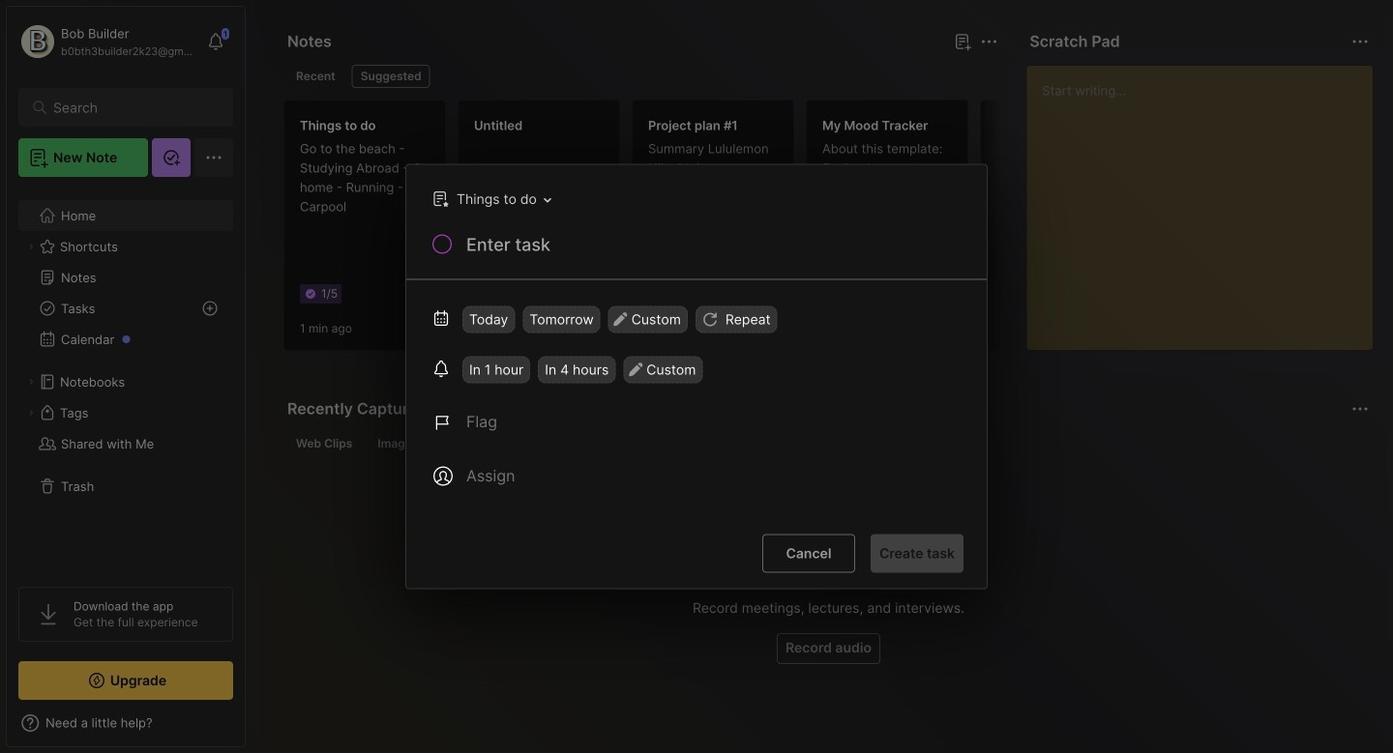 Task type: vqa. For each thing, say whether or not it's contained in the screenshot.
"tab list" to the top
yes



Task type: locate. For each thing, give the bounding box(es) containing it.
expand tags image
[[25, 407, 37, 419]]

None search field
[[53, 96, 208, 119]]

1 vertical spatial tab list
[[287, 433, 1366, 456]]

Go to note or move task field
[[423, 185, 558, 213]]

0 vertical spatial tab list
[[287, 65, 995, 88]]

Enter task text field
[[464, 233, 964, 266]]

row group
[[284, 100, 1154, 363]]

none search field inside main element
[[53, 96, 208, 119]]

tree
[[7, 189, 245, 570]]

1 tab list from the top
[[287, 65, 995, 88]]

tab
[[287, 65, 344, 88], [352, 65, 430, 88], [287, 433, 361, 456], [369, 433, 427, 456], [524, 433, 575, 456]]

Search text field
[[53, 99, 208, 117]]

tab list
[[287, 65, 995, 88], [287, 433, 1366, 456]]



Task type: describe. For each thing, give the bounding box(es) containing it.
tree inside main element
[[7, 189, 245, 570]]

2 tab list from the top
[[287, 433, 1366, 456]]

Start writing… text field
[[1043, 66, 1372, 335]]

expand notebooks image
[[25, 376, 37, 388]]

main element
[[0, 0, 252, 754]]



